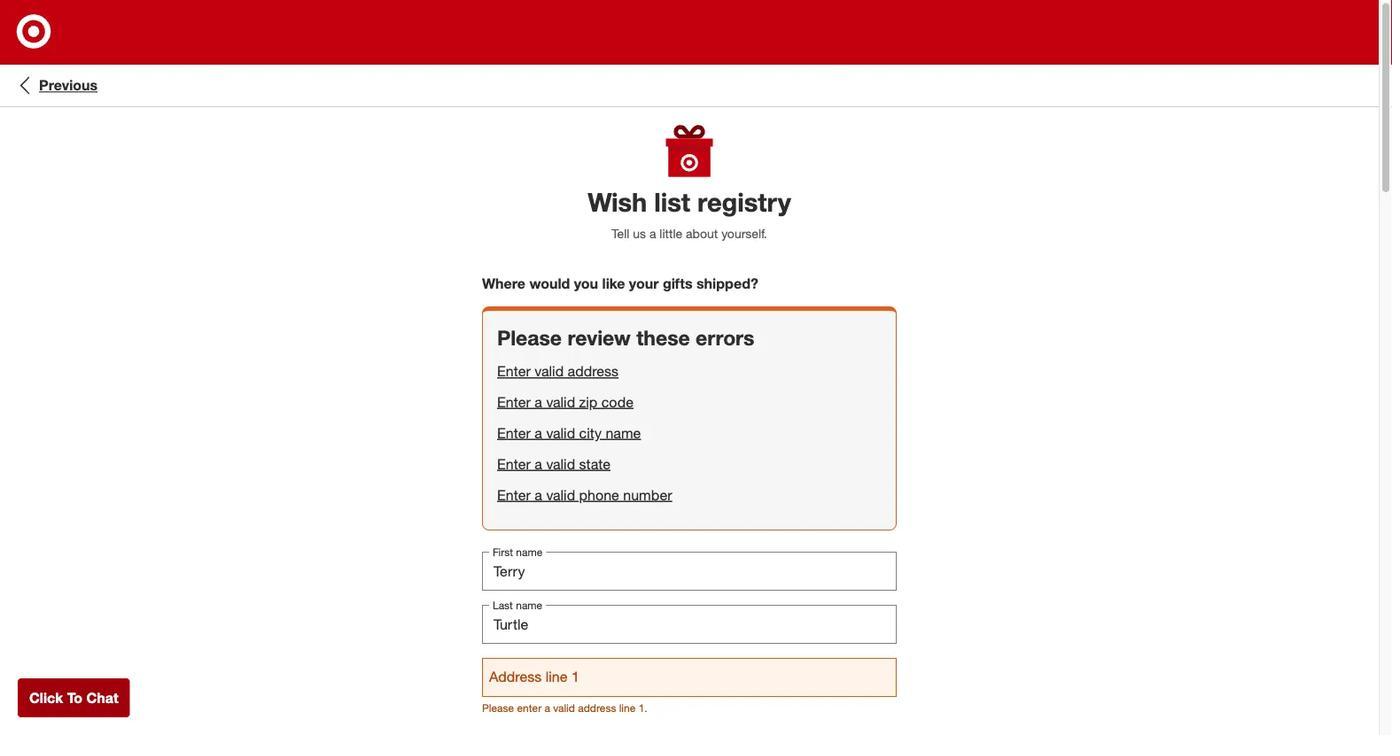 Task type: locate. For each thing, give the bounding box(es) containing it.
valid for city
[[546, 411, 575, 428]]

a right us
[[650, 212, 656, 228]]

enter a valid state link
[[497, 440, 882, 461]]

a inside enter a valid zip code 'link'
[[535, 380, 542, 397]]

1 vertical spatial line
[[543, 719, 563, 735]]

a down enter a valid city name
[[535, 442, 542, 459]]

enter down enter valid address at the left of the page
[[497, 380, 531, 397]]

line left 1.
[[619, 688, 636, 702]]

click
[[29, 690, 63, 707]]

a inside enter a valid city name link
[[535, 411, 542, 428]]

valid up enter a valid zip code
[[535, 349, 564, 366]]

1 vertical spatial please
[[482, 688, 514, 702]]

please up enter valid address at the left of the page
[[497, 312, 562, 336]]

valid for state
[[546, 442, 575, 459]]

0 horizontal spatial line
[[543, 719, 563, 735]]

enter up enter a valid state
[[497, 411, 531, 428]]

a inside enter a valid phone number link
[[535, 473, 542, 490]]

a
[[650, 212, 656, 228], [535, 380, 542, 397], [535, 411, 542, 428], [535, 442, 542, 459], [535, 473, 542, 490], [545, 688, 550, 702]]

2 enter from the top
[[497, 380, 531, 397]]

valid down enter a valid city name
[[546, 442, 575, 459]]

2
[[566, 719, 573, 735]]

you
[[574, 261, 598, 278]]

enter a valid phone number
[[497, 473, 672, 490]]

registry
[[697, 172, 791, 204]]

None text field
[[482, 645, 897, 684]]

code
[[602, 380, 634, 397]]

please left enter
[[482, 688, 514, 702]]

wish list registry tell us a little about yourself.
[[588, 172, 791, 228]]

enter down enter a valid city name
[[497, 442, 531, 459]]

enter a valid phone number link
[[497, 471, 882, 492]]

list
[[654, 172, 690, 204]]

3 enter from the top
[[497, 411, 531, 428]]

enter down enter a valid state
[[497, 473, 531, 490]]

a for enter a valid state
[[535, 442, 542, 459]]

state
[[579, 442, 611, 459]]

a down enter valid address at the left of the page
[[535, 380, 542, 397]]

valid down enter a valid state
[[546, 473, 575, 490]]

enter inside 'link'
[[497, 380, 531, 397]]

a inside wish list registry tell us a little about yourself.
[[650, 212, 656, 228]]

enter for enter a valid city name
[[497, 411, 531, 428]]

address
[[494, 719, 540, 735]]

valid left the zip on the bottom left of page
[[546, 380, 575, 397]]

yourself.
[[722, 212, 767, 228]]

enter
[[517, 688, 542, 702]]

address
[[568, 349, 619, 366], [578, 688, 616, 702]]

where
[[482, 261, 526, 278]]

phone
[[579, 473, 619, 490]]

None text field
[[482, 539, 897, 578], [482, 592, 897, 631], [482, 539, 897, 578], [482, 592, 897, 631]]

valid
[[535, 349, 564, 366], [546, 380, 575, 397], [546, 411, 575, 428], [546, 442, 575, 459], [546, 473, 575, 490], [553, 688, 575, 702]]

enter up enter a valid zip code
[[497, 349, 531, 366]]

5 enter from the top
[[497, 473, 531, 490]]

a inside enter a valid state link
[[535, 442, 542, 459]]

address left 1.
[[578, 688, 616, 702]]

valid inside 'link'
[[546, 380, 575, 397]]

please for please review these errors
[[497, 312, 562, 336]]

about
[[686, 212, 718, 228]]

valid for zip
[[546, 380, 575, 397]]

a for enter a valid phone number
[[535, 473, 542, 490]]

line left 2
[[543, 719, 563, 735]]

enter for enter a valid state
[[497, 442, 531, 459]]

1 enter from the top
[[497, 349, 531, 366]]

gifts
[[663, 261, 693, 278]]

enter for enter valid address
[[497, 349, 531, 366]]

number
[[623, 473, 672, 490]]

enter a valid city name
[[497, 411, 641, 428]]

+
[[483, 719, 490, 735]]

address up the zip on the bottom left of page
[[568, 349, 619, 366]]

zip
[[579, 380, 598, 397]]

please enter a valid address line 1.
[[482, 688, 648, 702]]

a down enter a valid state
[[535, 473, 542, 490]]

your
[[629, 261, 659, 278]]

enter for enter a valid phone number
[[497, 473, 531, 490]]

a up enter a valid state
[[535, 411, 542, 428]]

please
[[497, 312, 562, 336], [482, 688, 514, 702]]

4 enter from the top
[[497, 442, 531, 459]]

enter for enter a valid zip code
[[497, 380, 531, 397]]

valid left city
[[546, 411, 575, 428]]

enter
[[497, 349, 531, 366], [497, 380, 531, 397], [497, 411, 531, 428], [497, 442, 531, 459], [497, 473, 531, 490]]

click to chat
[[29, 690, 118, 707]]

line
[[619, 688, 636, 702], [543, 719, 563, 735]]

tell
[[612, 212, 630, 228]]

0 vertical spatial line
[[619, 688, 636, 702]]

1.
[[639, 688, 648, 702]]

0 vertical spatial please
[[497, 312, 562, 336]]



Task type: vqa. For each thing, say whether or not it's contained in the screenshot.
TELL
yes



Task type: describe. For each thing, give the bounding box(es) containing it.
enter a valid state
[[497, 442, 611, 459]]

enter valid address link
[[497, 348, 882, 368]]

city
[[579, 411, 602, 428]]

name
[[606, 411, 641, 428]]

click to chat button
[[18, 679, 130, 718]]

enter a valid zip code
[[497, 380, 634, 397]]

enter a valid zip code link
[[497, 379, 882, 399]]

please for please enter a valid address line 1.
[[482, 688, 514, 702]]

enter valid address
[[497, 349, 619, 366]]

enter a valid city name link
[[497, 410, 882, 430]]

valid for phone
[[546, 473, 575, 490]]

wish
[[588, 172, 647, 204]]

line inside + address line 2 link
[[543, 719, 563, 735]]

a right enter
[[545, 688, 550, 702]]

review
[[568, 312, 631, 336]]

us
[[633, 212, 646, 228]]

shipped?
[[697, 261, 759, 278]]

1 horizontal spatial line
[[619, 688, 636, 702]]

previous
[[39, 63, 98, 80]]

like
[[602, 261, 625, 278]]

1 vertical spatial address
[[578, 688, 616, 702]]

these
[[637, 312, 690, 336]]

would
[[530, 261, 570, 278]]

a for enter a valid city name
[[535, 411, 542, 428]]

chat
[[86, 690, 118, 707]]

previous button
[[14, 61, 98, 82]]

a for enter a valid zip code
[[535, 380, 542, 397]]

+ address line 2
[[483, 719, 573, 735]]

little
[[660, 212, 683, 228]]

to
[[67, 690, 82, 707]]

where would you like your gifts shipped?
[[482, 261, 759, 278]]

valid up 2
[[553, 688, 575, 702]]

+ address line 2 link
[[482, 718, 574, 736]]

errors
[[696, 312, 755, 336]]

please review these errors
[[497, 312, 755, 336]]

0 vertical spatial address
[[568, 349, 619, 366]]



